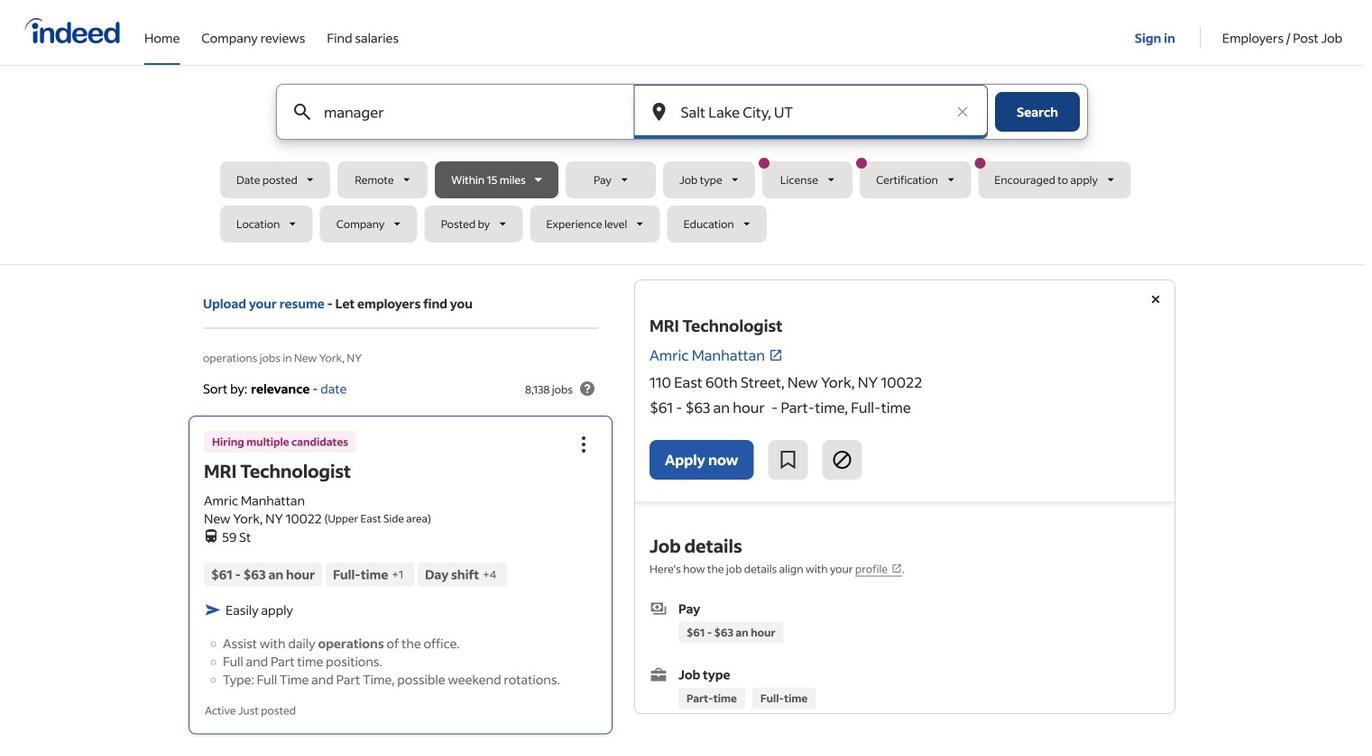Task type: vqa. For each thing, say whether or not it's contained in the screenshot.
Edit location text box
yes



Task type: describe. For each thing, give the bounding box(es) containing it.
clear location input image
[[954, 103, 972, 121]]

Edit location text field
[[677, 85, 945, 139]]

amric manhattan (opens in a new tab) image
[[769, 348, 783, 363]]

help icon image
[[577, 378, 598, 400]]

close job details image
[[1145, 289, 1167, 310]]

job preferences (opens in a new window) image
[[892, 564, 902, 574]]

transit information image
[[204, 526, 218, 543]]



Task type: locate. For each thing, give the bounding box(es) containing it.
job actions for mri technologist is collapsed image
[[573, 434, 595, 456]]

None search field
[[220, 84, 1144, 250]]

search: Job title, keywords, or company text field
[[320, 85, 602, 139]]

not interested image
[[832, 449, 853, 471]]

save this job image
[[777, 449, 799, 471]]



